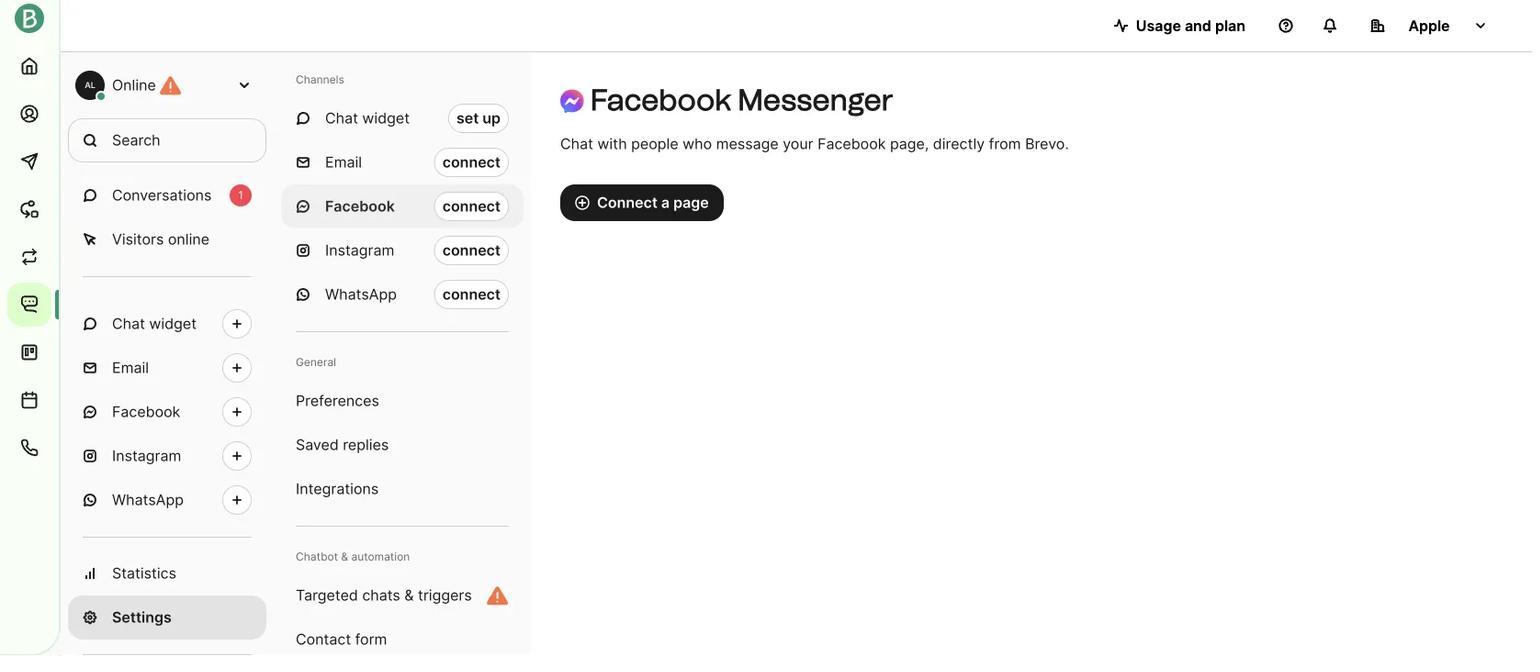 Task type: describe. For each thing, give the bounding box(es) containing it.
online
[[112, 76, 156, 94]]

message
[[716, 135, 779, 153]]

connect for instagram
[[442, 242, 501, 259]]

chatbot
[[296, 551, 338, 564]]

usage
[[1136, 17, 1181, 34]]

directly
[[933, 135, 985, 153]]

1
[[238, 189, 243, 202]]

whatsapp link
[[68, 479, 266, 523]]

saved replies link
[[281, 423, 524, 468]]

connect a page
[[597, 194, 709, 212]]

general
[[296, 356, 336, 369]]

facebook link
[[68, 390, 266, 434]]

with
[[597, 135, 627, 153]]

usage and plan
[[1136, 17, 1246, 34]]

targeted chats & triggers link
[[281, 574, 524, 618]]

preferences link
[[281, 379, 524, 423]]

set up
[[456, 109, 501, 127]]

1 horizontal spatial chat
[[325, 109, 358, 127]]

targeted
[[296, 587, 358, 605]]

connect for whatsapp
[[442, 286, 501, 304]]

contact form link
[[281, 618, 524, 657]]

set
[[456, 109, 479, 127]]

integrations link
[[281, 468, 524, 512]]

targeted chats & triggers
[[296, 587, 472, 605]]

chats
[[362, 587, 400, 605]]

connect a page link
[[560, 185, 724, 221]]

1 horizontal spatial instagram
[[325, 242, 394, 259]]

0 vertical spatial widget
[[362, 109, 410, 127]]

1 horizontal spatial chat widget
[[325, 109, 410, 127]]

1 horizontal spatial whatsapp
[[325, 286, 397, 304]]

preferences
[[296, 392, 379, 410]]

form
[[355, 631, 387, 649]]

from
[[989, 135, 1021, 153]]

brevo.
[[1025, 135, 1069, 153]]

connect for facebook
[[442, 197, 501, 215]]

chat inside chat widget link
[[112, 315, 145, 333]]

settings
[[112, 609, 172, 627]]

apple
[[1408, 17, 1450, 34]]

contact form
[[296, 631, 387, 649]]

saved replies
[[296, 436, 389, 454]]

who
[[683, 135, 712, 153]]

1 vertical spatial chat widget
[[112, 315, 197, 333]]

your
[[783, 135, 813, 153]]

page,
[[890, 135, 929, 153]]

usage and plan button
[[1099, 7, 1260, 44]]

email link
[[68, 346, 266, 390]]

1 vertical spatial email
[[112, 359, 149, 377]]

messenger
[[738, 82, 893, 118]]

page
[[673, 194, 709, 212]]



Task type: vqa. For each thing, say whether or not it's contained in the screenshot.
replies
yes



Task type: locate. For each thing, give the bounding box(es) containing it.
replies
[[343, 436, 389, 454]]

visitors online link
[[68, 218, 266, 262]]

0 vertical spatial &
[[341, 551, 348, 564]]

1 vertical spatial whatsapp
[[112, 491, 184, 509]]

triggers
[[418, 587, 472, 605]]

1 connect from the top
[[442, 153, 501, 171]]

0 horizontal spatial chat
[[112, 315, 145, 333]]

&
[[341, 551, 348, 564], [404, 587, 414, 605]]

chat left the with at left
[[560, 135, 593, 153]]

facebook
[[590, 82, 731, 118], [818, 135, 886, 153], [325, 197, 395, 215], [112, 403, 180, 421]]

whatsapp down instagram link
[[112, 491, 184, 509]]

4 connect from the top
[[442, 286, 501, 304]]

1 vertical spatial chat
[[560, 135, 593, 153]]

chat widget
[[325, 109, 410, 127], [112, 315, 197, 333]]

facebook messenger
[[590, 82, 893, 118]]

0 horizontal spatial &
[[341, 551, 348, 564]]

al
[[85, 80, 95, 90]]

0 vertical spatial email
[[325, 153, 362, 171]]

0 vertical spatial whatsapp
[[325, 286, 397, 304]]

instagram link
[[68, 434, 266, 479]]

chat widget down channels
[[325, 109, 410, 127]]

search link
[[68, 118, 266, 163]]

widget left set
[[362, 109, 410, 127]]

up
[[482, 109, 501, 127]]

plan
[[1215, 17, 1246, 34]]

0 horizontal spatial email
[[112, 359, 149, 377]]

chat up email link
[[112, 315, 145, 333]]

2 horizontal spatial chat
[[560, 135, 593, 153]]

channels
[[296, 73, 344, 86]]

email down chat widget link
[[112, 359, 149, 377]]

0 horizontal spatial widget
[[149, 315, 197, 333]]

chat
[[325, 109, 358, 127], [560, 135, 593, 153], [112, 315, 145, 333]]

saved
[[296, 436, 339, 454]]

a
[[661, 194, 670, 212]]

facebook image
[[560, 90, 584, 113]]

people
[[631, 135, 678, 153]]

whatsapp up general
[[325, 286, 397, 304]]

0 horizontal spatial instagram
[[112, 447, 181, 465]]

instagram
[[325, 242, 394, 259], [112, 447, 181, 465]]

widget up email link
[[149, 315, 197, 333]]

email down channels
[[325, 153, 362, 171]]

0 horizontal spatial chat widget
[[112, 315, 197, 333]]

2 connect from the top
[[442, 197, 501, 215]]

chat widget link
[[68, 302, 266, 346]]

email
[[325, 153, 362, 171], [112, 359, 149, 377]]

2 vertical spatial chat
[[112, 315, 145, 333]]

automation
[[351, 551, 410, 564]]

apple button
[[1356, 7, 1503, 44]]

widget
[[362, 109, 410, 127], [149, 315, 197, 333]]

connect for email
[[442, 153, 501, 171]]

& right chats
[[404, 587, 414, 605]]

whatsapp
[[325, 286, 397, 304], [112, 491, 184, 509]]

3 connect from the top
[[442, 242, 501, 259]]

chat widget up email link
[[112, 315, 197, 333]]

0 vertical spatial instagram
[[325, 242, 394, 259]]

visitors
[[112, 231, 164, 248]]

contact
[[296, 631, 351, 649]]

1 horizontal spatial email
[[325, 153, 362, 171]]

chatbot & automation
[[296, 551, 410, 564]]

chat with people who message your facebook page, directly from brevo.
[[560, 135, 1069, 153]]

0 horizontal spatial whatsapp
[[112, 491, 184, 509]]

1 vertical spatial instagram
[[112, 447, 181, 465]]

statistics
[[112, 565, 176, 583]]

and
[[1185, 17, 1211, 34]]

settings link
[[68, 596, 266, 640]]

visitors online
[[112, 231, 209, 248]]

& right chatbot
[[341, 551, 348, 564]]

connect
[[597, 194, 658, 212]]

connect
[[442, 153, 501, 171], [442, 197, 501, 215], [442, 242, 501, 259], [442, 286, 501, 304]]

statistics link
[[68, 552, 266, 596]]

online
[[168, 231, 209, 248]]

0 vertical spatial chat
[[325, 109, 358, 127]]

search
[[112, 131, 160, 149]]

1 horizontal spatial &
[[404, 587, 414, 605]]

1 vertical spatial &
[[404, 587, 414, 605]]

1 horizontal spatial widget
[[362, 109, 410, 127]]

1 vertical spatial widget
[[149, 315, 197, 333]]

0 vertical spatial chat widget
[[325, 109, 410, 127]]

conversations
[[112, 186, 212, 204]]

chat down channels
[[325, 109, 358, 127]]

integrations
[[296, 480, 379, 498]]



